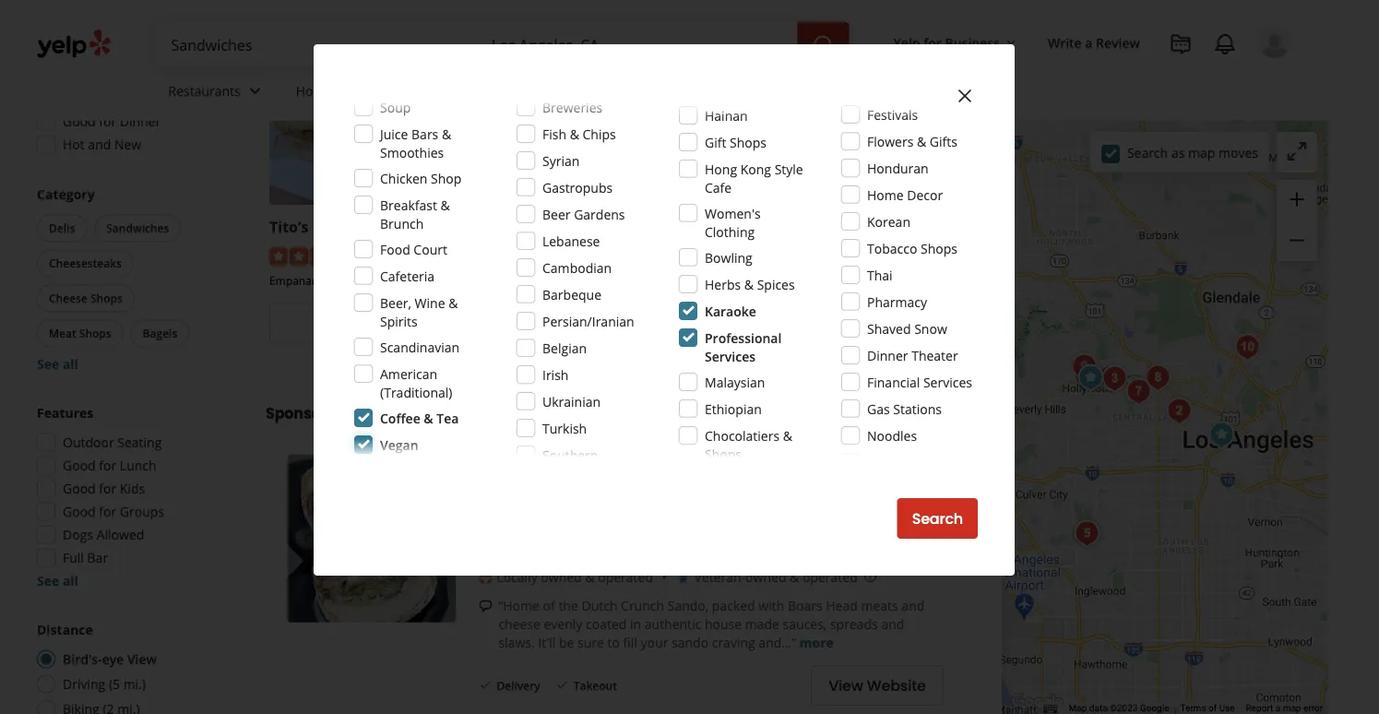 Task type: vqa. For each thing, say whether or not it's contained in the screenshot.
Yelp For Business Business Owner Login Claim Your Business Page Advertise On Yelp Yelp For Restaurant Owners Table Management Business Success Stories Business Support Yelp Blog For Business
no



Task type: describe. For each thing, give the bounding box(es) containing it.
shops for tobacco shops
[[921, 239, 958, 257]]

user actions element
[[879, 23, 1318, 137]]

shop inside search dialog
[[431, 169, 462, 187]]

flowers & gifts
[[867, 132, 958, 150]]

financial services
[[867, 373, 972, 391]]

1 vertical spatial and
[[902, 597, 925, 614]]

dogs
[[63, 526, 93, 543]]

get
[[799, 313, 824, 334]]

16 veteran owned v2 image
[[676, 570, 691, 585]]

sauces,
[[783, 615, 827, 633]]

3.7 star rating image
[[739, 247, 839, 266]]

boars
[[788, 597, 823, 614]]

search as map moves
[[1127, 144, 1259, 161]]

malaysian
[[705, 373, 765, 391]]

flowers
[[867, 132, 914, 150]]

for for business
[[924, 34, 942, 51]]

directions
[[828, 313, 900, 334]]

kids
[[120, 480, 145, 497]]

brunch
[[380, 215, 424, 232]]

2 vertical spatial and
[[882, 615, 905, 633]]

delis inside delis button
[[49, 221, 75, 236]]

good for good for dinner
[[63, 113, 96, 130]]

all for features
[[63, 572, 78, 590]]

mike's deli image
[[1069, 515, 1106, 552]]

write a review link
[[1041, 26, 1148, 59]]

syrian
[[543, 152, 580, 169]]

1 sandwiches, from the left
[[504, 273, 568, 288]]

takeout
[[574, 678, 617, 693]]

map for moves
[[1188, 144, 1216, 161]]

eye
[[102, 650, 124, 668]]

16 chevron down v2 image
[[1004, 36, 1019, 50]]

sandwiches button
[[94, 215, 181, 242]]

"home of the dutch crunch sando, packed with boars head meats and cheese evenly coated in authentic house made sauces, spreads and slaws. it'll be sure to fill your sando craving and…"
[[499, 597, 925, 651]]

delis,
[[739, 273, 767, 288]]

theater
[[912, 346, 958, 364]]

open now 4:42 pm
[[63, 20, 179, 38]]

sponsored results
[[266, 403, 403, 424]]

veteran-
[[694, 568, 746, 586]]

sando,
[[668, 597, 709, 614]]

festivals
[[867, 106, 918, 123]]

your
[[641, 634, 668, 651]]

cheese shops button
[[37, 285, 135, 312]]

gift
[[705, 133, 727, 151]]

ghost for bottommost ghost sando shop link
[[478, 454, 532, 480]]

full
[[63, 549, 84, 567]]

yelp for business button
[[886, 26, 1026, 59]]

1 vertical spatial food
[[861, 273, 886, 288]]

24 chevron down v2 image
[[244, 80, 266, 102]]

16 checkmark v2 image
[[478, 678, 493, 692]]

sandwiches, delis
[[504, 273, 596, 288]]

& inside juice bars & smoothies
[[442, 125, 451, 143]]

home for home services
[[296, 82, 333, 99]]

breweries
[[543, 98, 603, 116]]

beer
[[543, 205, 571, 223]]

previous image
[[295, 528, 317, 550]]

packed
[[712, 597, 755, 614]]

16 checkmark v2 image
[[555, 678, 570, 692]]

new
[[114, 136, 141, 153]]

1 vertical spatial ghost sando shop link
[[478, 454, 644, 480]]

error
[[1304, 703, 1323, 714]]

services for professional services
[[705, 347, 756, 365]]

offers
[[63, 43, 100, 61]]

gastropubs
[[543, 179, 613, 196]]

delis button
[[37, 215, 87, 242]]

& inside breakfast & brunch
[[441, 196, 450, 214]]

get directions
[[799, 313, 900, 334]]

(traditional)
[[380, 383, 453, 401]]

oui melrose image
[[1096, 360, 1133, 397]]

women's
[[705, 204, 761, 222]]

see for features
[[37, 572, 59, 590]]

it'll
[[538, 634, 556, 651]]

chocolatiers & shops
[[705, 427, 793, 463]]

fish & chips
[[543, 125, 616, 143]]

bird's-eye view
[[63, 650, 157, 668]]

notifications image
[[1214, 33, 1236, 55]]

cambodian
[[543, 259, 612, 276]]

soup
[[380, 98, 411, 116]]

see all button for category
[[37, 355, 78, 373]]

wine
[[415, 294, 445, 311]]

shop for the topmost ghost sando shop link
[[601, 217, 637, 237]]

keyboard shortcuts image
[[1043, 704, 1058, 714]]

map for error
[[1283, 703, 1301, 714]]

sando for bottommost ghost sando shop link
[[537, 454, 594, 480]]

map region
[[934, 30, 1379, 714]]

women's clothing
[[705, 204, 761, 240]]

4.8 star rating image
[[504, 247, 604, 266]]

services for financial services
[[924, 373, 972, 391]]

16 info v2 image
[[406, 406, 421, 421]]

persian/iranian
[[543, 312, 634, 330]]

category
[[37, 185, 95, 203]]

shops for cheese shops
[[90, 291, 123, 306]]

mike's deli image
[[1069, 515, 1106, 552]]

0 horizontal spatial view website link
[[504, 303, 725, 344]]

chocolatiers
[[705, 427, 780, 444]]

see all for category
[[37, 355, 78, 373]]

bar
[[87, 549, 108, 567]]

0 horizontal spatial pm
[[159, 20, 179, 38]]

all for category
[[63, 355, 78, 373]]

8:30
[[859, 344, 885, 362]]

seating
[[117, 434, 162, 451]]

kong
[[741, 160, 771, 178]]

as
[[1172, 144, 1185, 161]]

locally owned & operated
[[497, 568, 653, 586]]

0 horizontal spatial website
[[604, 313, 663, 334]]

smoothies
[[380, 143, 444, 161]]

wax paper - los angeles image
[[1229, 329, 1266, 366]]

meat shops button
[[37, 320, 123, 347]]

stations
[[893, 400, 942, 418]]

all about the bread image
[[1093, 359, 1130, 396]]

good for good for lunch
[[63, 457, 96, 474]]

1 horizontal spatial view
[[566, 313, 601, 334]]

brothers sandwich shop image
[[1161, 393, 1198, 430]]

(5
[[109, 675, 120, 693]]

now for order
[[386, 313, 418, 334]]

hot
[[63, 136, 85, 153]]

coated
[[586, 615, 627, 633]]

driving (5 mi.)
[[63, 675, 146, 693]]

groups
[[120, 503, 164, 520]]

2 sandwiches, from the left
[[770, 273, 834, 288]]

slideshow element
[[288, 454, 456, 623]]

cheese
[[49, 291, 87, 306]]

for for dinner
[[99, 113, 116, 130]]

group containing category
[[33, 185, 229, 373]]

& right "herbs"
[[744, 275, 754, 293]]

meat shops
[[49, 326, 111, 341]]

see for category
[[37, 355, 59, 373]]

1 vertical spatial pm
[[888, 344, 908, 362]]

shop for bottommost ghost sando shop link
[[599, 454, 644, 480]]

cafeteria
[[380, 267, 435, 285]]

the
[[559, 597, 578, 614]]

reviews) for get directions
[[890, 246, 940, 264]]

0 vertical spatial and
[[88, 136, 111, 153]]

1 horizontal spatial view website link
[[811, 665, 944, 706]]

scandinavian
[[380, 338, 460, 356]]

spirits
[[380, 312, 418, 330]]

restaurants
[[168, 82, 241, 99]]

turkish
[[543, 419, 587, 437]]

data
[[1090, 703, 1108, 714]]

market
[[312, 217, 366, 237]]

for for kids
[[99, 480, 116, 497]]

more link
[[800, 634, 834, 651]]

herbs & spices
[[705, 275, 795, 293]]

"home
[[499, 597, 540, 614]]

cafe
[[705, 179, 732, 196]]

for for groups
[[99, 503, 116, 520]]

good for good for groups
[[63, 503, 96, 520]]

distance
[[37, 621, 93, 639]]

good for good for kids
[[63, 480, 96, 497]]

zoom out image
[[1286, 229, 1308, 251]]

of for terms
[[1209, 703, 1217, 714]]

sandwiches inside sandwiches button
[[106, 221, 169, 236]]

4.3
[[376, 246, 395, 264]]

0 horizontal spatial view website
[[566, 313, 663, 334]]

& up dutch
[[585, 568, 595, 586]]

home decor
[[867, 186, 943, 203]]

beer gardens
[[543, 205, 625, 223]]

gifts
[[930, 132, 958, 150]]

see all button for features
[[37, 572, 78, 590]]

hainan
[[705, 107, 748, 124]]

herbs
[[705, 275, 741, 293]]



Task type: locate. For each thing, give the bounding box(es) containing it.
0 horizontal spatial search
[[912, 508, 963, 529]]

0 vertical spatial dinner
[[120, 113, 161, 130]]

ghost sando shop for the topmost ghost sando shop link
[[504, 217, 637, 237]]

sandwiches, down 3.7 star rating image
[[770, 273, 834, 288]]

1 horizontal spatial of
[[1209, 703, 1217, 714]]

map
[[1188, 144, 1216, 161], [1283, 703, 1301, 714]]

1 horizontal spatial in
[[630, 615, 641, 633]]

0 horizontal spatial a
[[1085, 34, 1093, 51]]

1 vertical spatial see
[[37, 572, 59, 590]]

2 horizontal spatial view
[[829, 676, 863, 696]]

0 vertical spatial map
[[1188, 144, 1216, 161]]

now down beer,
[[386, 313, 418, 334]]

1 good from the top
[[63, 113, 96, 130]]

0 vertical spatial see all button
[[37, 355, 78, 373]]

1 reviews) from the left
[[430, 246, 480, 264]]

delis down 4.8 star rating image
[[571, 273, 596, 288]]

reviews) right (1.2k
[[430, 246, 480, 264]]

0 vertical spatial sando
[[552, 217, 597, 237]]

view up mi.)
[[127, 650, 157, 668]]

map right as
[[1188, 144, 1216, 161]]

owned up the
[[541, 568, 582, 586]]

open up "irish"
[[556, 344, 591, 362]]

gas stations
[[867, 400, 942, 418]]

authentic
[[645, 615, 701, 633]]

spreads
[[830, 615, 878, 633]]

group containing open now
[[31, 0, 229, 159]]

operated up the crunch
[[598, 568, 653, 586]]

tito's market
[[269, 217, 366, 237]]

1 vertical spatial home
[[867, 186, 904, 203]]

services down 'professional'
[[705, 347, 756, 365]]

open for open now 4:42 pm
[[63, 20, 96, 38]]

services down theater
[[924, 373, 972, 391]]

more
[[800, 634, 834, 651]]

view website down "spreads"
[[829, 676, 926, 696]]

1 vertical spatial sandwiches
[[392, 273, 452, 288]]

delivery inside group
[[104, 43, 152, 61]]

outdoor
[[63, 434, 114, 451]]

sando for the topmost ghost sando shop link
[[552, 217, 597, 237]]

owned up with
[[746, 568, 787, 586]]

3.7
[[846, 246, 865, 264]]

shop right chicken on the top left of page
[[431, 169, 462, 187]]

shops down chocolatiers
[[705, 445, 742, 463]]

1 operated from the left
[[598, 568, 653, 586]]

for down good for kids
[[99, 503, 116, 520]]

1 owned from the left
[[541, 568, 582, 586]]

(288 reviews)
[[633, 246, 712, 264]]

bagels
[[143, 326, 177, 341]]

closes
[[328, 344, 369, 362]]

in
[[372, 344, 384, 362], [630, 615, 641, 633]]

1 horizontal spatial food
[[861, 273, 886, 288]]

order now link
[[269, 303, 490, 344]]

0 vertical spatial home
[[296, 82, 333, 99]]

0 horizontal spatial view
[[127, 650, 157, 668]]

results
[[349, 403, 403, 424]]

of left use
[[1209, 703, 1217, 714]]

shop
[[431, 169, 462, 187], [601, 217, 637, 237], [599, 454, 644, 480]]

shops up kong
[[730, 133, 767, 151]]

& right bars
[[442, 125, 451, 143]]

in left 48
[[372, 344, 384, 362]]

sando up 4.8 star rating image
[[552, 217, 597, 237]]

4:42
[[130, 20, 156, 38]]

2 vertical spatial view
[[829, 676, 863, 696]]

see all button down full
[[37, 572, 78, 590]]

of for "home
[[543, 597, 555, 614]]

see all button
[[37, 355, 78, 373], [37, 572, 78, 590]]

now inside group
[[99, 20, 127, 38]]

0 vertical spatial delivery
[[104, 43, 152, 61]]

services for home services
[[336, 82, 385, 99]]

0 horizontal spatial dinner
[[120, 113, 161, 130]]

good for groups
[[63, 503, 164, 520]]

gas
[[867, 400, 890, 418]]

for right the yelp
[[924, 34, 942, 51]]

0 horizontal spatial now
[[99, 20, 127, 38]]

pm
[[159, 20, 179, 38], [888, 344, 908, 362]]

website down "spreads"
[[867, 676, 926, 696]]

see down meat at the top left of page
[[37, 355, 59, 373]]

1 horizontal spatial delis
[[571, 273, 596, 288]]

a for write
[[1085, 34, 1093, 51]]

website down (288
[[604, 313, 663, 334]]

1 vertical spatial view website link
[[811, 665, 944, 706]]

good for dinner
[[63, 113, 161, 130]]

shops for gift shops
[[730, 133, 767, 151]]

operated for locally owned & operated
[[598, 568, 653, 586]]

0 vertical spatial services
[[336, 82, 385, 99]]

2 horizontal spatial reviews)
[[890, 246, 940, 264]]

a right write
[[1085, 34, 1093, 51]]

and right 'meats'
[[902, 597, 925, 614]]

good down good for lunch
[[63, 480, 96, 497]]

ghost sando shop link
[[504, 217, 637, 237], [478, 454, 644, 480]]

& up boars
[[790, 568, 799, 586]]

0 horizontal spatial food
[[380, 240, 410, 258]]

offers delivery
[[63, 43, 152, 61]]

see
[[37, 355, 59, 373], [37, 572, 59, 590]]

48
[[388, 344, 403, 362]]

1 vertical spatial open
[[556, 344, 591, 362]]

0 vertical spatial pm
[[159, 20, 179, 38]]

dogs allowed
[[63, 526, 144, 543]]

1 horizontal spatial delivery
[[497, 678, 540, 693]]

ghost sando shop down "turkish" at the bottom of the page
[[478, 454, 644, 480]]

dinner inside search dialog
[[867, 346, 908, 364]]

and down 'meats'
[[882, 615, 905, 633]]

0 vertical spatial website
[[604, 313, 663, 334]]

ghost sando shop up 4.8 star rating image
[[504, 217, 637, 237]]

in inside '"home of the dutch crunch sando, packed with boars head meats and cheese evenly coated in authentic house made sauces, spreads and slaws. it'll be sure to fill your sando craving and…"'
[[630, 615, 641, 633]]

zoom in image
[[1286, 188, 1308, 210]]

view inside option group
[[127, 650, 157, 668]]

2 owned from the left
[[746, 568, 787, 586]]

option group
[[31, 621, 229, 714]]

ghost sando shop link up 4.8 star rating image
[[504, 217, 637, 237]]

1 vertical spatial ghost sando shop
[[478, 454, 644, 480]]

(53
[[868, 246, 887, 264]]

operated for veteran-owned & operated
[[803, 568, 858, 586]]

1 horizontal spatial operated
[[803, 568, 858, 586]]

0 vertical spatial all
[[63, 355, 78, 373]]

of inside '"home of the dutch crunch sando, packed with boars head meats and cheese evenly coated in authentic house made sauces, spreads and slaws. it'll be sure to fill your sando craving and…"'
[[543, 597, 555, 614]]

1 vertical spatial shop
[[601, 217, 637, 237]]

None search field
[[156, 22, 853, 66]]

0 vertical spatial sandwiches
[[106, 221, 169, 236]]

professional services
[[705, 329, 782, 365]]

head
[[826, 597, 858, 614]]

empanadas, argentine, sandwiches
[[269, 273, 452, 288]]

good for kids
[[63, 480, 145, 497]]

services inside business categories element
[[336, 82, 385, 99]]

report a map error
[[1246, 703, 1323, 714]]

0 vertical spatial now
[[99, 20, 127, 38]]

2 reviews) from the left
[[662, 246, 712, 264]]

lunch
[[120, 457, 156, 474]]

(288
[[633, 246, 659, 264]]

group containing features
[[31, 404, 229, 590]]

home right 24 chevron down v2 icon on the left top of page
[[296, 82, 333, 99]]

shop up (288
[[601, 217, 637, 237]]

view website link down barbeque
[[504, 303, 725, 344]]

1 vertical spatial dinner
[[867, 346, 908, 364]]

shops right meat at the top left of page
[[79, 326, 111, 341]]

map left error
[[1283, 703, 1301, 714]]

view up "belgian"
[[566, 313, 601, 334]]

home up korean
[[867, 186, 904, 203]]

view website down barbeque
[[566, 313, 663, 334]]

1 horizontal spatial home
[[867, 186, 904, 203]]

for for lunch
[[99, 457, 116, 474]]

1 horizontal spatial a
[[1276, 703, 1281, 714]]

option group containing distance
[[31, 621, 229, 714]]

operated up head
[[803, 568, 858, 586]]

0 horizontal spatial sandwiches
[[106, 221, 169, 236]]

0 vertical spatial search
[[1127, 144, 1168, 161]]

2 good from the top
[[63, 457, 96, 474]]

1 horizontal spatial open
[[556, 344, 591, 362]]

1 horizontal spatial pm
[[888, 344, 908, 362]]

owned for locally
[[541, 568, 582, 586]]

shops right cheese
[[90, 291, 123, 306]]

fill
[[623, 634, 638, 651]]

crunch
[[621, 597, 664, 614]]

1 horizontal spatial map
[[1283, 703, 1301, 714]]

search for search
[[912, 508, 963, 529]]

search image
[[813, 34, 835, 56]]

see all down full
[[37, 572, 78, 590]]

larchmont village wine spirits & cheese image
[[1120, 373, 1157, 410]]

1 vertical spatial map
[[1283, 703, 1301, 714]]

see all down meat at the top left of page
[[37, 355, 78, 373]]

1 vertical spatial see all button
[[37, 572, 78, 590]]

home for home decor
[[867, 186, 904, 203]]

southern
[[543, 446, 598, 464]]

expand map image
[[1286, 140, 1308, 162]]

sandwiches up wine
[[392, 273, 452, 288]]

good up dogs on the left bottom of page
[[63, 503, 96, 520]]

1 vertical spatial in
[[630, 615, 641, 633]]

good for lunch
[[63, 457, 156, 474]]

now for open
[[99, 20, 127, 38]]

lebanese
[[543, 232, 600, 250]]

1 see from the top
[[37, 355, 59, 373]]

1 horizontal spatial reviews)
[[662, 246, 712, 264]]

sandwiches up the cheesesteaks
[[106, 221, 169, 236]]

search dialog
[[0, 0, 1379, 714]]

1 vertical spatial all
[[63, 572, 78, 590]]

1 horizontal spatial sandwiches,
[[770, 273, 834, 288]]

shops for meat shops
[[79, 326, 111, 341]]

ggiata - west hollywood image
[[1066, 348, 1103, 385]]

firehouse subs link
[[739, 217, 850, 237]]

0 vertical spatial open
[[63, 20, 96, 38]]

pm right '4:42'
[[159, 20, 179, 38]]

shops inside chocolatiers & shops
[[705, 445, 742, 463]]

owned
[[541, 568, 582, 586], [746, 568, 787, 586]]

open inside group
[[63, 20, 96, 38]]

0 horizontal spatial operated
[[598, 568, 653, 586]]

1 horizontal spatial services
[[705, 347, 756, 365]]

in up fill
[[630, 615, 641, 633]]

24 chevron down v2 image
[[525, 80, 547, 102]]

search
[[1127, 144, 1168, 161], [912, 508, 963, 529]]

ghost up 4.8 star rating image
[[504, 217, 548, 237]]

1 vertical spatial see all
[[37, 572, 78, 590]]

group
[[31, 0, 229, 159], [1277, 180, 1318, 261], [33, 185, 229, 373], [31, 404, 229, 590]]

1 vertical spatial services
[[705, 347, 756, 365]]

coffee & tea
[[380, 409, 459, 427]]

& right wine
[[449, 294, 458, 311]]

1 horizontal spatial now
[[386, 313, 418, 334]]

all down full
[[63, 572, 78, 590]]

tobacco shops
[[867, 239, 958, 257]]

beer,
[[380, 294, 411, 311]]

see all for features
[[37, 572, 78, 590]]

see all button down meat at the top left of page
[[37, 355, 78, 373]]

projects image
[[1170, 33, 1192, 55]]

0 vertical spatial view website link
[[504, 303, 725, 344]]

0 vertical spatial view website
[[566, 313, 663, 334]]

reviews) right (288
[[662, 246, 712, 264]]

1 vertical spatial ghost
[[478, 454, 532, 480]]

american
[[380, 365, 437, 382]]

ghost sando shop link down "turkish" at the bottom of the page
[[478, 454, 644, 480]]

& right fish
[[570, 125, 579, 143]]

for down good for lunch
[[99, 480, 116, 497]]

sando
[[672, 634, 709, 651]]

slaws.
[[499, 634, 535, 651]]

open up the offers
[[63, 20, 96, 38]]

view website
[[566, 313, 663, 334], [829, 676, 926, 696]]

0 horizontal spatial delis
[[49, 221, 75, 236]]

ethiopian
[[705, 400, 762, 418]]

ghost left southern
[[478, 454, 532, 480]]

1 vertical spatial website
[[867, 676, 926, 696]]

1 vertical spatial a
[[1276, 703, 1281, 714]]

of left the
[[543, 597, 555, 614]]

reviews) for order now
[[430, 246, 480, 264]]

good up hot
[[63, 113, 96, 130]]

2 see all button from the top
[[37, 572, 78, 590]]

1 see all from the top
[[37, 355, 78, 373]]

tito's
[[269, 217, 309, 237]]

0 vertical spatial ghost sando shop
[[504, 217, 637, 237]]

sandwiches, down 4.8 star rating image
[[504, 273, 568, 288]]

a for report
[[1276, 703, 1281, 714]]

tea
[[437, 409, 459, 427]]

food down (53
[[861, 273, 886, 288]]

16 speech v2 image
[[478, 599, 493, 614]]

services inside the professional services
[[705, 347, 756, 365]]

ghost for the topmost ghost sando shop link
[[504, 217, 548, 237]]

services up juice
[[336, 82, 385, 99]]

shops right tobacco
[[921, 239, 958, 257]]

locally
[[497, 568, 538, 586]]

juice
[[380, 125, 408, 143]]

delivery right 16 checkmark v2 image
[[497, 678, 540, 693]]

shop right southern
[[599, 454, 644, 480]]

google image
[[1007, 690, 1068, 714]]

business categories element
[[154, 66, 1292, 120]]

0 vertical spatial delis
[[49, 221, 75, 236]]

all down meat at the top left of page
[[63, 355, 78, 373]]

meats
[[861, 597, 898, 614]]

sando down "turkish" at the bottom of the page
[[537, 454, 594, 480]]

delis down the category
[[49, 221, 75, 236]]

view down more link
[[829, 676, 863, 696]]

1 see all button from the top
[[37, 355, 78, 373]]

0 horizontal spatial home
[[296, 82, 333, 99]]

0 horizontal spatial in
[[372, 344, 384, 362]]

1 vertical spatial delivery
[[497, 678, 540, 693]]

3 reviews) from the left
[[890, 246, 940, 264]]

home inside search dialog
[[867, 186, 904, 203]]

see up distance
[[37, 572, 59, 590]]

0 vertical spatial of
[[543, 597, 555, 614]]

2 operated from the left
[[803, 568, 858, 586]]

noodles
[[867, 427, 917, 444]]

firehouse subs
[[739, 217, 850, 237]]

0 vertical spatial in
[[372, 344, 384, 362]]

dinner theater
[[867, 346, 958, 364]]

made
[[745, 615, 780, 633]]

0 vertical spatial shop
[[431, 169, 462, 187]]

sandwiches,
[[504, 273, 568, 288], [770, 273, 834, 288]]

1 horizontal spatial search
[[1127, 144, 1168, 161]]

bars
[[412, 125, 439, 143]]

home inside business categories element
[[296, 82, 333, 99]]

cheesesteaks
[[49, 256, 122, 271]]

bird's-
[[63, 650, 102, 668]]

delivery down open now 4:42 pm
[[104, 43, 152, 61]]

& down chicken shop
[[441, 196, 450, 214]]

order
[[341, 313, 382, 334]]

1 vertical spatial sando
[[537, 454, 594, 480]]

reviews) right (53
[[890, 246, 940, 264]]

owned for veteran-
[[746, 568, 787, 586]]

1 horizontal spatial website
[[867, 676, 926, 696]]

reviews)
[[430, 246, 480, 264], [662, 246, 712, 264], [890, 246, 940, 264]]

home services link
[[281, 66, 425, 120]]

get directions link
[[739, 303, 960, 344]]

hong
[[705, 160, 737, 178]]

info icon image
[[863, 569, 878, 583], [863, 569, 878, 583]]

pm right 8:30
[[888, 344, 908, 362]]

shops
[[730, 133, 767, 151], [921, 239, 958, 257], [90, 291, 123, 306], [79, 326, 111, 341], [705, 445, 742, 463]]

terms of use
[[1181, 703, 1235, 714]]

food inside search dialog
[[380, 240, 410, 258]]

0 vertical spatial ghost
[[504, 217, 548, 237]]

report a map error link
[[1246, 703, 1323, 714]]

& right 16 info v2 image
[[424, 409, 433, 427]]

1 horizontal spatial dinner
[[867, 346, 908, 364]]

firehouse subs image
[[1203, 417, 1240, 454]]

2 see all from the top
[[37, 572, 78, 590]]

1 horizontal spatial view website
[[829, 676, 926, 696]]

report
[[1246, 703, 1274, 714]]

dinner up the new
[[120, 113, 161, 130]]

1 vertical spatial view website
[[829, 676, 926, 696]]

open
[[63, 20, 96, 38], [556, 344, 591, 362]]

close image
[[954, 85, 976, 107]]

search for search as map moves
[[1127, 144, 1168, 161]]

for up good for kids
[[99, 457, 116, 474]]

delis
[[49, 221, 75, 236], [571, 273, 596, 288]]

1 vertical spatial now
[[386, 313, 418, 334]]

2 vertical spatial shop
[[599, 454, 644, 480]]

sure
[[578, 634, 604, 651]]

for inside yelp for business button
[[924, 34, 942, 51]]

map
[[1069, 703, 1087, 714]]

0 horizontal spatial of
[[543, 597, 555, 614]]

until 8:30 pm
[[829, 344, 908, 362]]

ghost sando shop for bottommost ghost sando shop link
[[478, 454, 644, 480]]

4.3 star rating image
[[269, 247, 369, 266]]

now up offers delivery
[[99, 20, 127, 38]]

ukrainian
[[543, 393, 601, 410]]

food down 'brunch'
[[380, 240, 410, 258]]

& inside chocolatiers & shops
[[783, 427, 793, 444]]

search inside button
[[912, 508, 963, 529]]

& left gifts
[[917, 132, 927, 150]]

a right the report
[[1276, 703, 1281, 714]]

2 all from the top
[[63, 572, 78, 590]]

1 vertical spatial delis
[[571, 273, 596, 288]]

dinner down shaved
[[867, 346, 908, 364]]

for up "hot and new"
[[99, 113, 116, 130]]

view website link down "spreads"
[[811, 665, 944, 706]]

ggiata delicatessen image
[[1140, 359, 1177, 396]]

1 vertical spatial view
[[127, 650, 157, 668]]

4 good from the top
[[63, 503, 96, 520]]

0 horizontal spatial reviews)
[[430, 246, 480, 264]]

0 vertical spatial view
[[566, 313, 601, 334]]

cheesesteaks button
[[37, 250, 134, 277]]

0 vertical spatial ghost sando shop link
[[504, 217, 637, 237]]

0 horizontal spatial owned
[[541, 568, 582, 586]]

0 vertical spatial food
[[380, 240, 410, 258]]

2 horizontal spatial services
[[924, 373, 972, 391]]

1 all from the top
[[63, 355, 78, 373]]

shaved
[[867, 320, 911, 337]]

ghost sando shop image
[[1072, 359, 1109, 396], [1072, 359, 1109, 396], [288, 454, 456, 623]]

0 vertical spatial see all
[[37, 355, 78, 373]]

food court
[[380, 240, 447, 258]]

use
[[1219, 703, 1235, 714]]

1 horizontal spatial owned
[[746, 568, 787, 586]]

2 see from the top
[[37, 572, 59, 590]]

irish
[[543, 366, 569, 383]]

0 vertical spatial a
[[1085, 34, 1093, 51]]

open for open
[[556, 344, 591, 362]]

& inside beer, wine & spirits
[[449, 294, 458, 311]]

0 horizontal spatial sandwiches,
[[504, 273, 568, 288]]

3 good from the top
[[63, 480, 96, 497]]

& right chocolatiers
[[783, 427, 793, 444]]

belgian
[[543, 339, 587, 357]]

&
[[442, 125, 451, 143], [570, 125, 579, 143], [917, 132, 927, 150], [441, 196, 450, 214], [744, 275, 754, 293], [449, 294, 458, 311], [424, 409, 433, 427], [783, 427, 793, 444], [585, 568, 595, 586], [790, 568, 799, 586]]

16 locally owned v2 image
[[478, 570, 493, 585]]

and right hot
[[88, 136, 111, 153]]

chicken shop
[[380, 169, 462, 187]]

of
[[543, 597, 555, 614], [1209, 703, 1217, 714]]

sando
[[552, 217, 597, 237], [537, 454, 594, 480]]

0 horizontal spatial services
[[336, 82, 385, 99]]

1 horizontal spatial sandwiches
[[392, 273, 452, 288]]

good down outdoor
[[63, 457, 96, 474]]



